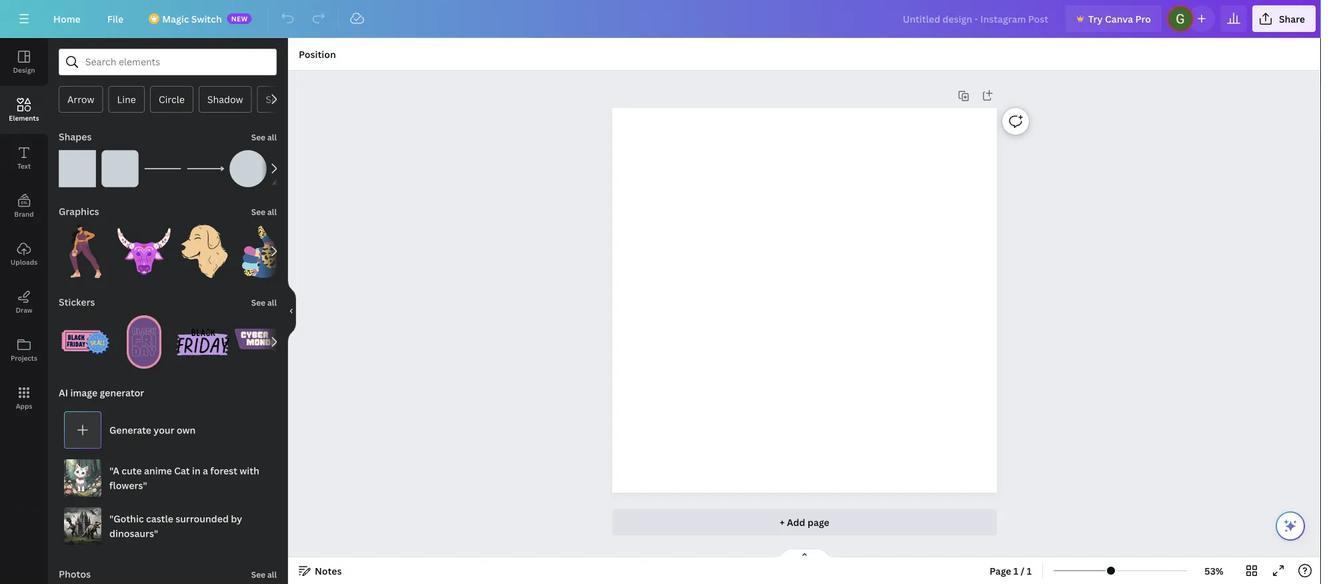 Task type: locate. For each thing, give the bounding box(es) containing it.
page
[[990, 565, 1012, 577]]

ai image generator
[[59, 387, 144, 399]]

design button
[[0, 38, 48, 86]]

ai
[[59, 387, 68, 399]]

4 all from the top
[[267, 569, 277, 580]]

"gothic
[[109, 513, 144, 525]]

1 all from the top
[[267, 132, 277, 143]]

see for stickers
[[251, 297, 266, 308]]

text
[[17, 161, 31, 170]]

1 1 from the left
[[1014, 565, 1019, 577]]

all left hide image
[[267, 297, 277, 308]]

apps button
[[0, 374, 48, 422]]

1
[[1014, 565, 1019, 577], [1027, 565, 1032, 577]]

home
[[53, 12, 81, 25]]

draw
[[16, 306, 32, 315]]

see all button for graphics
[[250, 198, 278, 225]]

see for photos
[[251, 569, 266, 580]]

see all up wild pattern like hand gesture image
[[251, 206, 277, 217]]

shapes button
[[57, 123, 93, 150]]

see all for graphics
[[251, 206, 277, 217]]

53% button
[[1193, 560, 1236, 582]]

see all button for shapes
[[250, 123, 278, 150]]

1 right /
[[1027, 565, 1032, 577]]

see up white circle shape image
[[251, 132, 266, 143]]

hide image
[[287, 279, 296, 343]]

projects button
[[0, 326, 48, 374]]

draw button
[[0, 278, 48, 326]]

all up wild pattern like hand gesture image
[[267, 206, 277, 217]]

2 see all button from the top
[[250, 198, 278, 225]]

new
[[231, 14, 248, 23]]

4 see all button from the top
[[250, 561, 278, 584]]

see all left notes button
[[251, 569, 277, 580]]

see
[[251, 132, 266, 143], [251, 206, 266, 217], [251, 297, 266, 308], [251, 569, 266, 580]]

see all for stickers
[[251, 297, 277, 308]]

uploads
[[11, 257, 37, 266]]

see left hide image
[[251, 297, 266, 308]]

circle
[[159, 93, 185, 106]]

see all left hide image
[[251, 297, 277, 308]]

all up triangle up image
[[267, 132, 277, 143]]

by
[[231, 513, 242, 525]]

4 see all from the top
[[251, 569, 277, 580]]

try canva pro
[[1089, 12, 1151, 25]]

forest
[[210, 465, 237, 477]]

see all button for stickers
[[250, 289, 278, 316]]

+
[[780, 516, 785, 529]]

magic switch
[[162, 12, 222, 25]]

1 add this line to the canvas image from the left
[[144, 150, 181, 187]]

2 see all from the top
[[251, 206, 277, 217]]

3 see all from the top
[[251, 297, 277, 308]]

see all button
[[250, 123, 278, 150], [250, 198, 278, 225], [250, 289, 278, 316], [250, 561, 278, 584]]

4 see from the top
[[251, 569, 266, 580]]

"a
[[109, 465, 119, 477]]

"gothic castle surrounded by dinosaurs"
[[109, 513, 242, 540]]

1 see all from the top
[[251, 132, 277, 143]]

elements
[[9, 113, 39, 122]]

photos
[[59, 568, 91, 581]]

see all button left hide image
[[250, 289, 278, 316]]

see all for photos
[[251, 569, 277, 580]]

see all button down white circle shape image
[[250, 198, 278, 225]]

all
[[267, 132, 277, 143], [267, 206, 277, 217], [267, 297, 277, 308], [267, 569, 277, 580]]

share button
[[1253, 5, 1316, 32]]

generator
[[100, 387, 144, 399]]

see all button down square
[[250, 123, 278, 150]]

3 see from the top
[[251, 297, 266, 308]]

main menu bar
[[0, 0, 1321, 38]]

+ add page
[[780, 516, 830, 529]]

see all button left notes button
[[250, 561, 278, 584]]

1 horizontal spatial add this line to the canvas image
[[187, 150, 224, 187]]

square image
[[59, 150, 96, 187]]

see all
[[251, 132, 277, 143], [251, 206, 277, 217], [251, 297, 277, 308], [251, 569, 277, 580]]

3 see all button from the top
[[250, 289, 278, 316]]

0 horizontal spatial add this line to the canvas image
[[144, 150, 181, 187]]

try canva pro button
[[1066, 5, 1162, 32]]

2 all from the top
[[267, 206, 277, 217]]

add this line to the canvas image right "rounded square" "image"
[[144, 150, 181, 187]]

home link
[[43, 5, 91, 32]]

arrow
[[67, 93, 94, 106]]

see up wild pattern like hand gesture image
[[251, 206, 266, 217]]

all left notes button
[[267, 569, 277, 580]]

square button
[[257, 86, 306, 113]]

see all up white circle shape image
[[251, 132, 277, 143]]

graphics
[[59, 205, 99, 218]]

/
[[1021, 565, 1025, 577]]

1 left /
[[1014, 565, 1019, 577]]

elements button
[[0, 86, 48, 134]]

1 see all button from the top
[[250, 123, 278, 150]]

1 horizontal spatial 1
[[1027, 565, 1032, 577]]

flowers"
[[109, 479, 147, 492]]

0 horizontal spatial 1
[[1014, 565, 1019, 577]]

with
[[240, 465, 259, 477]]

detailed colorful year of the ox floral bull head image
[[117, 225, 171, 278]]

shadow
[[207, 93, 243, 106]]

file
[[107, 12, 124, 25]]

Design title text field
[[892, 5, 1061, 32]]

cute
[[122, 465, 142, 477]]

triangle up image
[[272, 150, 310, 187]]

see left notes button
[[251, 569, 266, 580]]

2 1 from the left
[[1027, 565, 1032, 577]]

canva
[[1105, 12, 1133, 25]]

woman with kettlebell illustration image
[[59, 225, 112, 278]]

group
[[59, 142, 96, 187], [101, 142, 139, 187], [229, 142, 267, 187], [59, 217, 112, 278], [117, 217, 171, 278], [176, 217, 229, 278], [235, 225, 288, 278], [59, 308, 112, 369], [117, 308, 171, 369], [176, 316, 229, 369], [235, 316, 288, 369]]

2 see from the top
[[251, 206, 266, 217]]

add this line to the canvas image
[[144, 150, 181, 187], [187, 150, 224, 187]]

add this line to the canvas image left white circle shape image
[[187, 150, 224, 187]]

3 all from the top
[[267, 297, 277, 308]]

1 see from the top
[[251, 132, 266, 143]]

white circle shape image
[[229, 150, 267, 187]]

page
[[808, 516, 830, 529]]

photos button
[[57, 561, 92, 584]]



Task type: describe. For each thing, give the bounding box(es) containing it.
file button
[[97, 5, 134, 32]]

see all for shapes
[[251, 132, 277, 143]]

line button
[[108, 86, 145, 113]]

surrounded
[[176, 513, 229, 525]]

see for graphics
[[251, 206, 266, 217]]

2 add this line to the canvas image from the left
[[187, 150, 224, 187]]

side panel tab list
[[0, 38, 48, 422]]

arrow button
[[59, 86, 103, 113]]

notes
[[315, 565, 342, 577]]

anime
[[144, 465, 172, 477]]

dinosaurs"
[[109, 527, 158, 540]]

shapes
[[59, 130, 92, 143]]

try
[[1089, 12, 1103, 25]]

circle button
[[150, 86, 193, 113]]

a
[[203, 465, 208, 477]]

53%
[[1205, 565, 1224, 577]]

magic
[[162, 12, 189, 25]]

projects
[[11, 354, 37, 363]]

uploads button
[[0, 230, 48, 278]]

brand
[[14, 209, 34, 218]]

notes button
[[293, 560, 347, 582]]

square
[[266, 93, 298, 106]]

shadow button
[[199, 86, 252, 113]]

pro
[[1136, 12, 1151, 25]]

stickers button
[[57, 289, 96, 316]]

your
[[154, 424, 174, 437]]

text button
[[0, 134, 48, 182]]

brand button
[[0, 182, 48, 230]]

hand drawn dog image
[[176, 225, 229, 278]]

own
[[177, 424, 196, 437]]

apps
[[16, 402, 32, 411]]

position
[[299, 48, 336, 60]]

image
[[70, 387, 97, 399]]

see all button for photos
[[250, 561, 278, 584]]

in
[[192, 465, 201, 477]]

all for stickers
[[267, 297, 277, 308]]

+ add page button
[[612, 509, 997, 536]]

add
[[787, 516, 806, 529]]

all for graphics
[[267, 206, 277, 217]]

stickers
[[59, 296, 95, 309]]

position button
[[293, 43, 341, 65]]

show pages image
[[773, 548, 837, 559]]

share
[[1279, 12, 1305, 25]]

design
[[13, 65, 35, 74]]

Search elements search field
[[85, 49, 250, 75]]

graphics button
[[57, 198, 100, 225]]

all for shapes
[[267, 132, 277, 143]]

castle
[[146, 513, 173, 525]]

wild pattern like hand gesture image
[[235, 225, 288, 278]]

generate your own
[[109, 424, 196, 437]]

canva assistant image
[[1283, 518, 1299, 534]]

line
[[117, 93, 136, 106]]

"a cute anime cat in a forest with flowers"
[[109, 465, 259, 492]]

generate
[[109, 424, 151, 437]]

page 1 / 1
[[990, 565, 1032, 577]]

see for shapes
[[251, 132, 266, 143]]

cat
[[174, 465, 190, 477]]

switch
[[191, 12, 222, 25]]

rounded square image
[[101, 150, 139, 187]]

all for photos
[[267, 569, 277, 580]]



Task type: vqa. For each thing, say whether or not it's contained in the screenshot.
'Side Panel' tab list
yes



